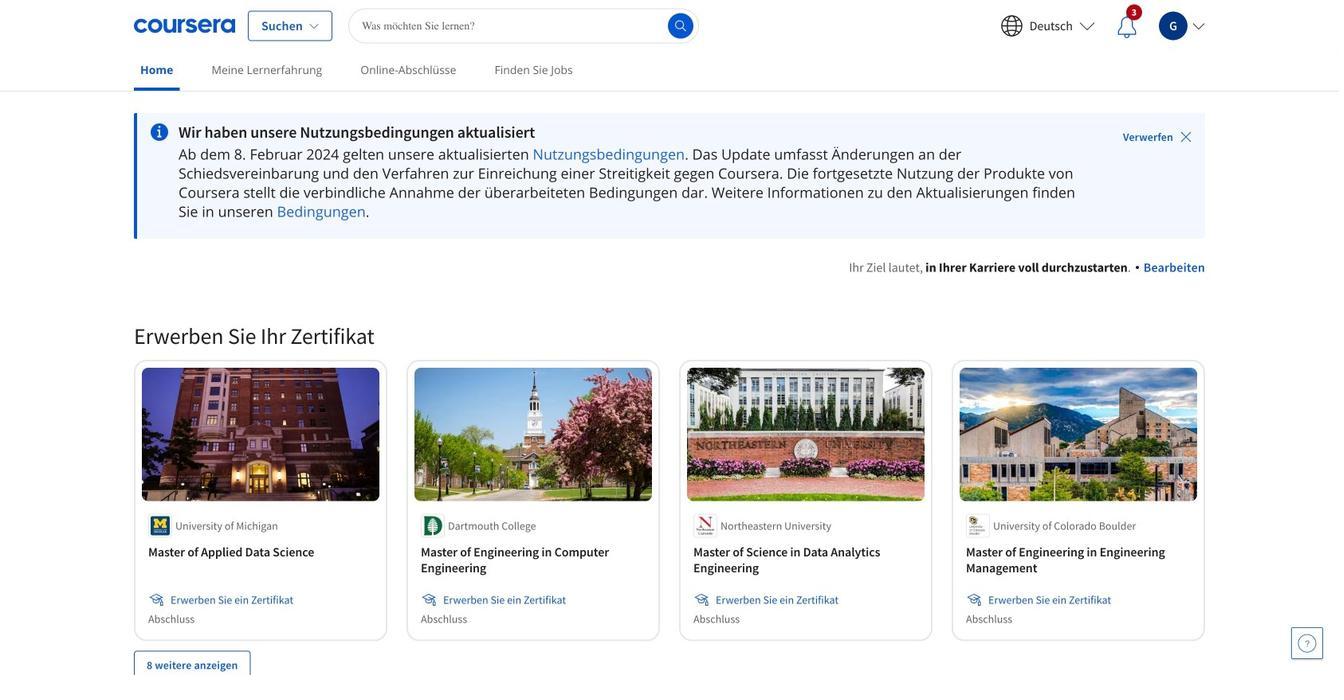 Task type: locate. For each thing, give the bounding box(es) containing it.
informationen: wir haben unsere nutzungsbedingungen aktualisiert element
[[179, 123, 1079, 142]]

Was möchten Sie lernen? text field
[[348, 8, 699, 43]]

hilfe center image
[[1298, 635, 1317, 654]]

None search field
[[348, 8, 699, 43]]

coursera image
[[134, 13, 235, 39]]

main content
[[0, 93, 1339, 676]]



Task type: vqa. For each thing, say whether or not it's contained in the screenshot.
THE COURSERA image
yes



Task type: describe. For each thing, give the bounding box(es) containing it.
sammlung erwerben sie ihr zertifikat element
[[124, 297, 1215, 676]]



